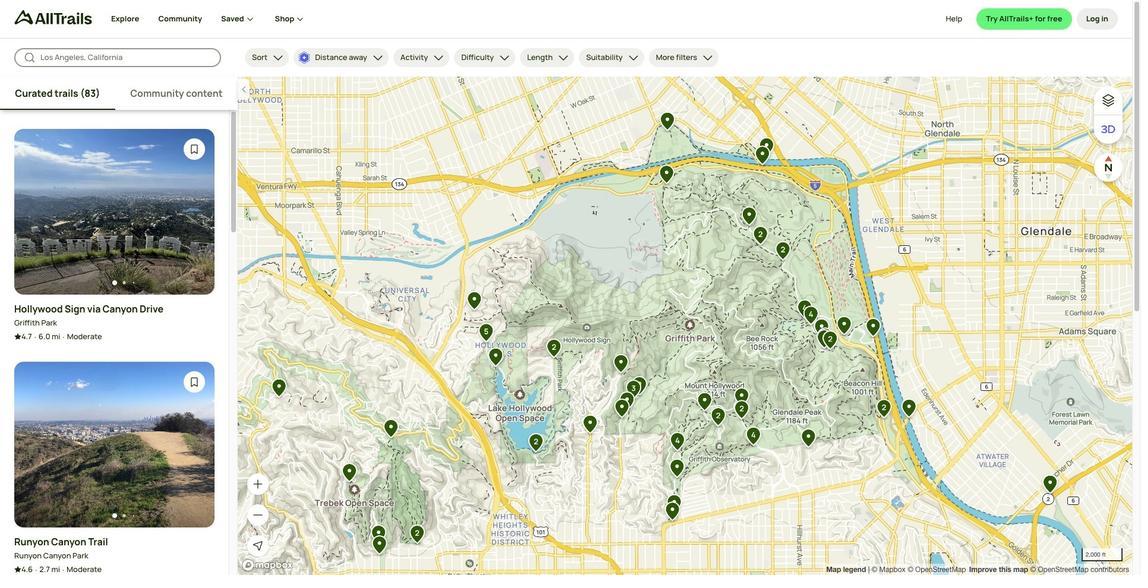 Task type: vqa. For each thing, say whether or not it's contained in the screenshot.
Hill for Abbey Hill link to the right
no



Task type: describe. For each thing, give the bounding box(es) containing it.
reset north and pitch image
[[1097, 156, 1120, 180]]

current location image
[[252, 540, 264, 552]]

navigate previous image
[[29, 439, 40, 451]]

navigate previous image
[[29, 206, 40, 218]]

map options image
[[1101, 93, 1116, 108]]

map region
[[238, 77, 1132, 575]]

2 tab from the left
[[115, 77, 238, 110]]

1 tab from the left
[[0, 77, 115, 110]]

navigate next image
[[188, 206, 200, 218]]

add to list image
[[188, 376, 200, 388]]

navigate next image
[[188, 439, 200, 451]]

zoom map in image
[[252, 478, 264, 490]]



Task type: locate. For each thing, give the bounding box(es) containing it.
Los Angeles, California field
[[40, 52, 212, 63]]

dialog
[[0, 0, 1141, 575]]

None search field
[[14, 48, 221, 67]]

add to list image
[[188, 143, 200, 155]]

tab list
[[0, 77, 238, 110]]

enable 3d map image
[[1101, 122, 1116, 137]]

tab
[[0, 77, 115, 110], [115, 77, 238, 110]]

zoom map out image
[[252, 509, 264, 521]]



